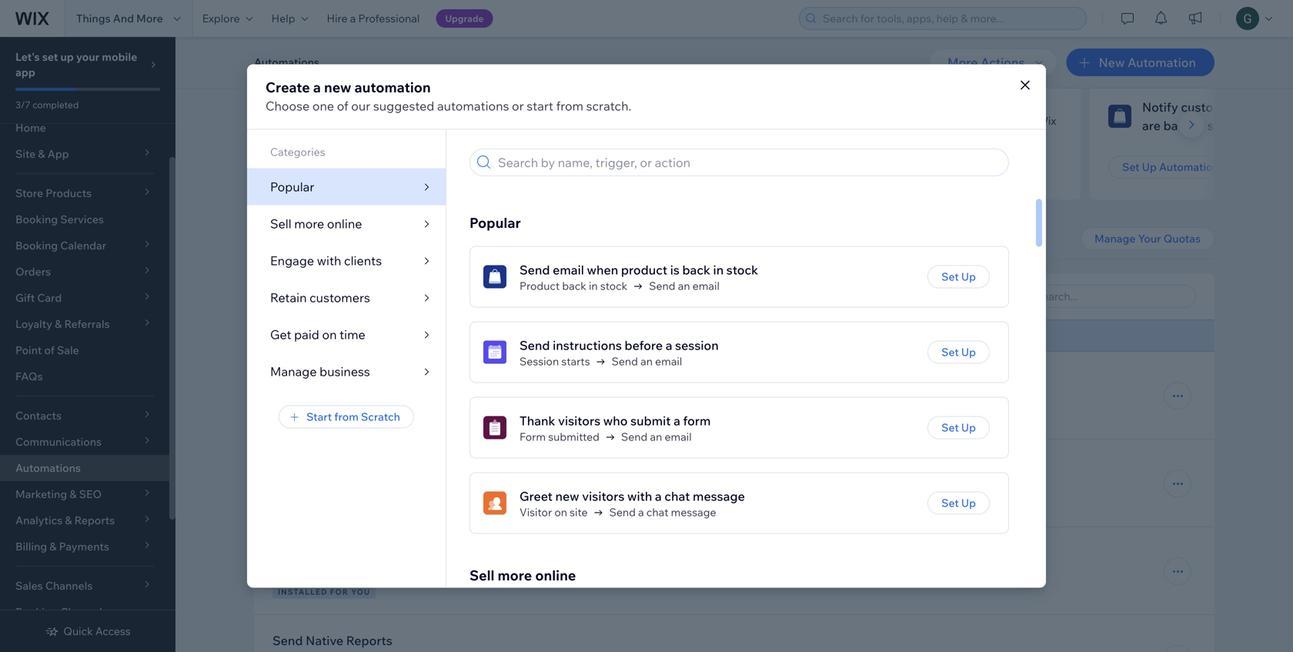 Task type: vqa. For each thing, say whether or not it's contained in the screenshot.
the leftmost Sell more online
yes



Task type: describe. For each thing, give the bounding box(es) containing it.
1 horizontal spatial sell more online
[[470, 567, 576, 584]]

manage for manage business
[[270, 364, 317, 379]]

email down thank visitors who submit a form
[[665, 430, 692, 443]]

set up for form
[[942, 421, 976, 434]]

email down site
[[582, 565, 609, 579]]

1 vertical spatial details
[[482, 565, 515, 579]]

1 vertical spatial notify
[[273, 545, 309, 561]]

3/7
[[15, 99, 30, 110]]

installed
[[401, 288, 450, 304]]

short
[[873, 114, 899, 127]]

set for 3rd set up button from the bottom
[[942, 345, 959, 359]]

form
[[520, 430, 546, 443]]

with inside menu item
[[317, 253, 341, 268]]

native
[[306, 633, 344, 648]]

visitor
[[520, 505, 552, 519]]

you for confirmation
[[351, 412, 371, 421]]

send up scratch
[[377, 390, 403, 403]]

category image left form
[[484, 416, 507, 439]]

with inside get reminders to follow up with new clients
[[463, 99, 488, 115]]

set for set up button for back
[[942, 270, 959, 283]]

send native reports
[[273, 633, 393, 648]]

get reminders to follow up with new clients
[[306, 99, 488, 133]]

sell more online menu item
[[247, 205, 446, 242]]

access
[[95, 624, 131, 638]]

popular menu item
[[247, 168, 446, 205]]

session starts
[[520, 354, 590, 368]]

2 set up automation button from the left
[[551, 156, 676, 179]]

now
[[893, 160, 916, 174]]

from inside the create a new automation choose one of our suggested automations or start from scratch.
[[556, 98, 584, 114]]

manage your quotas button
[[1081, 227, 1215, 250]]

2 notify customer when you save their card details from the top
[[273, 565, 515, 579]]

manage your quotas
[[1095, 232, 1201, 245]]

created
[[268, 288, 314, 304]]

email visitors to recover abandoned checkout send an email
[[273, 457, 536, 491]]

watch for watch now
[[858, 160, 890, 174]]

greet
[[520, 488, 553, 504]]

a inside watch a short video to learn the basics of wix automations
[[865, 114, 870, 127]]

you for send
[[654, 99, 676, 115]]

1 vertical spatial stock
[[600, 279, 628, 292]]

get for get reminders to follow up with new clients
[[306, 99, 328, 115]]

automations link
[[0, 455, 169, 481]]

set
[[42, 50, 58, 64]]

new inside get reminders to follow up with new clients
[[306, 118, 330, 133]]

status
[[707, 329, 740, 342]]

point
[[15, 343, 42, 357]]

send thank you emails to visitors who submit a form
[[585, 99, 776, 133]]

engage with clients
[[270, 253, 382, 268]]

quotas
[[1164, 232, 1201, 245]]

2 vertical spatial notify
[[273, 565, 303, 579]]

pro
[[1280, 99, 1294, 115]]

a inside the create a new automation choose one of our suggested automations or start from scratch.
[[313, 79, 321, 96]]

before
[[625, 338, 663, 353]]

1 vertical spatial chat
[[647, 505, 669, 519]]

send down send instructions before a session
[[612, 354, 638, 368]]

0 vertical spatial stock
[[727, 262, 759, 277]]

start
[[307, 410, 332, 424]]

automation inside button
[[1128, 55, 1197, 70]]

an down payment confirmation email
[[405, 390, 418, 403]]

by
[[317, 288, 331, 304]]

visitor on site
[[520, 505, 588, 519]]

installed for payment
[[278, 412, 328, 421]]

new automation
[[1099, 55, 1197, 70]]

mobile
[[102, 50, 137, 64]]

3
[[364, 291, 369, 301]]

email up status
[[693, 279, 720, 292]]

send a chat message
[[610, 505, 717, 519]]

home
[[15, 121, 46, 134]]

installed for you button
[[387, 273, 530, 320]]

more
[[136, 12, 163, 25]]

up for get reminders to follow up with new clients set up automation "button"
[[306, 160, 321, 174]]

send instructions before a session
[[520, 338, 719, 353]]

faqs link
[[0, 363, 169, 390]]

submitted
[[548, 430, 600, 443]]

a inside send thank you emails to visitors who submit a form
[[655, 118, 662, 133]]

start
[[527, 98, 554, 114]]

automation
[[355, 79, 431, 96]]

point of sale
[[15, 343, 79, 357]]

0 horizontal spatial back
[[562, 279, 587, 292]]

send an email up scratch
[[377, 390, 447, 403]]

submit inside send thank you emails to visitors who submit a form
[[612, 118, 653, 133]]

up for second set up automation "button" from left
[[585, 160, 600, 174]]

set up button for back
[[928, 265, 990, 288]]

2 vertical spatial new
[[556, 488, 580, 504]]

1 vertical spatial on
[[555, 505, 568, 519]]

category image right or
[[551, 105, 574, 128]]

instructions
[[553, 338, 622, 353]]

thank
[[618, 99, 652, 115]]

set up button for form
[[928, 416, 990, 439]]

1 vertical spatial customer
[[306, 565, 354, 579]]

email down before
[[655, 354, 683, 368]]

home link
[[0, 115, 169, 141]]

send down greet new visitors with a chat message
[[610, 505, 636, 519]]

up for set up button for back
[[962, 270, 976, 283]]

hire a professional link
[[318, 0, 429, 37]]

services
[[60, 213, 104, 226]]

send down is
[[649, 279, 676, 292]]

checkout
[[483, 457, 536, 473]]

up for set up button associated with chat
[[962, 496, 976, 510]]

app
[[15, 65, 35, 79]]

set up automation button for get reminders to follow up with new clients
[[273, 156, 397, 179]]

for for installed
[[453, 288, 469, 304]]

an for thank visitors who submit a form
[[650, 430, 662, 443]]

send an email for back
[[649, 279, 720, 292]]

product
[[520, 279, 560, 292]]

send an email down before
[[612, 354, 683, 368]]

set up for back
[[942, 270, 976, 283]]

to inside send thank you emails to visitors who submit a form
[[719, 99, 731, 115]]

0 vertical spatial message
[[693, 488, 745, 504]]

active
[[732, 390, 766, 402]]

completed
[[32, 99, 79, 110]]

clients inside get reminders to follow up with new clients
[[333, 118, 372, 133]]

1 horizontal spatial in
[[713, 262, 724, 277]]

booking for booking services
[[15, 213, 58, 226]]

your inside button
[[1139, 232, 1162, 245]]

an inside email visitors to recover abandoned checkout send an email
[[433, 477, 445, 491]]

help button
[[262, 0, 318, 37]]

manage
[[273, 75, 314, 86]]

0 vertical spatial details
[[515, 545, 554, 561]]

1 vertical spatial in
[[589, 279, 598, 292]]

list containing get reminders to follow up with new clients
[[254, 61, 1294, 199]]

payment for payment confirmation email
[[273, 370, 324, 385]]

1 vertical spatial form
[[683, 413, 711, 428]]

get paid on time menu item
[[247, 316, 446, 353]]

clients inside engage with clients menu item
[[344, 253, 382, 268]]

added
[[320, 390, 353, 403]]

up inside get reminders to follow up with new clients
[[445, 99, 460, 115]]

is
[[670, 262, 680, 277]]

things
[[76, 12, 111, 25]]

start from scratch button
[[279, 405, 414, 429]]

scratch
[[361, 410, 400, 424]]

1 vertical spatial who
[[604, 413, 628, 428]]

time
[[340, 327, 366, 342]]

popular inside menu item
[[270, 179, 314, 194]]

manage business menu item
[[247, 353, 446, 390]]

rule
[[314, 329, 334, 342]]

0 vertical spatial back
[[683, 262, 711, 277]]

installed for you for confirmation
[[278, 412, 371, 421]]

sell inside menu item
[[270, 216, 292, 231]]

send an email for their
[[539, 565, 609, 579]]

up for set up automation "button" for notify customers when pro
[[1142, 160, 1157, 174]]

retain
[[270, 290, 307, 305]]

learn
[[945, 114, 970, 127]]

booking services link
[[0, 206, 169, 233]]

automations for automations link
[[15, 461, 81, 475]]

our
[[351, 98, 371, 114]]

basics
[[991, 114, 1023, 127]]

up inside let's set up your mobile app
[[60, 50, 74, 64]]

set for set up button associated with chat
[[942, 496, 959, 510]]

installed for you for customer
[[278, 587, 371, 597]]

booking channels
[[15, 605, 108, 619]]

upgrade
[[445, 13, 484, 24]]

automations inside the create a new automation choose one of our suggested automations or start from scratch.
[[437, 98, 509, 114]]

watch now
[[858, 160, 916, 174]]

automations button
[[246, 51, 327, 74]]

send up "product"
[[520, 262, 550, 277]]

2 set up automation from the left
[[565, 160, 662, 174]]

1 vertical spatial submit
[[631, 413, 671, 428]]

new inside the create a new automation choose one of our suggested automations or start from scratch.
[[324, 79, 351, 96]]

the
[[972, 114, 989, 127]]

booking for booking channels
[[15, 605, 58, 619]]

name
[[273, 329, 303, 342]]

watch for watch a short video to learn the basics of wix automations
[[830, 114, 862, 127]]

set for second set up automation "button" from left
[[565, 160, 583, 174]]

video
[[902, 114, 930, 127]]

payment confirmation email
[[273, 370, 438, 385]]

to inside watch a short video to learn the basics of wix automations
[[932, 114, 942, 127]]

retain customers menu item
[[247, 279, 446, 316]]

booking channels link
[[0, 599, 169, 625]]

customers for notify
[[1181, 99, 1243, 115]]

follow
[[407, 99, 443, 115]]

category image for send instructions before a session
[[484, 341, 507, 364]]

send down thank visitors who submit a form
[[621, 430, 648, 443]]

engage with clients menu item
[[247, 242, 446, 279]]

automations for automations button
[[254, 55, 319, 69]]

product back in stock
[[520, 279, 628, 292]]

channels
[[60, 605, 108, 619]]

category image for popular
[[484, 265, 507, 288]]

1 vertical spatial automations
[[288, 232, 371, 249]]



Task type: locate. For each thing, give the bounding box(es) containing it.
from down added
[[334, 410, 359, 424]]

automation for set up automation "button" for notify customers when pro
[[1160, 160, 1220, 174]]

category image left "product"
[[484, 265, 507, 288]]

1 vertical spatial installed for you
[[278, 587, 371, 597]]

with left or
[[463, 99, 488, 115]]

you inside send thank you emails to visitors who submit a form
[[654, 99, 676, 115]]

tab list containing created by you
[[254, 273, 743, 320]]

watch a short video to learn the basics of wix automations
[[830, 114, 1057, 141]]

notify customers when pro
[[1143, 99, 1294, 133]]

to right emails
[[719, 99, 731, 115]]

reports
[[346, 633, 393, 648]]

payment added
[[273, 390, 353, 403]]

upgrade button
[[436, 9, 493, 28]]

up right set
[[60, 50, 74, 64]]

customers
[[1181, 99, 1243, 115], [310, 290, 370, 305]]

1 payment from the top
[[273, 370, 324, 385]]

of left wix
[[1025, 114, 1036, 127]]

0 vertical spatial watch
[[830, 114, 862, 127]]

to left the recover
[[352, 457, 364, 473]]

an down 'abandoned'
[[433, 477, 445, 491]]

help
[[272, 12, 295, 25]]

payment up payment added at the left of page
[[273, 370, 324, 385]]

3 set up from the top
[[942, 421, 976, 434]]

1 installed for you from the top
[[278, 412, 371, 421]]

customers inside the notify customers when pro
[[1181, 99, 1243, 115]]

manage business
[[270, 364, 370, 379]]

1 vertical spatial back
[[562, 279, 587, 292]]

1 vertical spatial automations
[[830, 128, 895, 141]]

created by you
[[268, 288, 355, 304]]

set up automation button for notify customers when pro
[[1109, 156, 1233, 179]]

0 horizontal spatial online
[[327, 216, 362, 231]]

sell more online inside menu item
[[270, 216, 362, 231]]

with down your automations
[[317, 253, 341, 268]]

you inside installed for you button
[[472, 288, 493, 304]]

category image down popular
[[1109, 105, 1132, 128]]

filter button
[[935, 285, 1003, 308]]

menu bar
[[247, 130, 446, 390]]

emails
[[678, 99, 716, 115]]

manage up payment added at the left of page
[[270, 364, 317, 379]]

thank
[[520, 413, 556, 428]]

2 vertical spatial with
[[628, 488, 652, 504]]

installed for you
[[401, 288, 493, 304]]

0 horizontal spatial sell more online
[[270, 216, 362, 231]]

1 for from the top
[[330, 412, 349, 421]]

you down added
[[351, 412, 371, 421]]

visitors up site
[[582, 488, 625, 504]]

an down thank visitors who submit a form
[[650, 430, 662, 443]]

new
[[324, 79, 351, 96], [306, 118, 330, 133], [556, 488, 580, 504]]

clients up 3
[[344, 253, 382, 268]]

notify
[[1143, 99, 1179, 115], [273, 545, 309, 561], [273, 565, 303, 579]]

1 horizontal spatial with
[[463, 99, 488, 115]]

automation down thank
[[602, 160, 662, 174]]

1 horizontal spatial online
[[535, 567, 576, 584]]

1 vertical spatial with
[[317, 253, 341, 268]]

1 vertical spatial payment
[[273, 390, 317, 403]]

0 horizontal spatial set up automation
[[286, 160, 383, 174]]

to inside get reminders to follow up with new clients
[[392, 99, 405, 115]]

email down payment added at the left of page
[[273, 457, 304, 473]]

1 vertical spatial get
[[270, 327, 291, 342]]

watch now button
[[830, 156, 930, 179]]

sell more online down visitor
[[470, 567, 576, 584]]

to left learn
[[932, 114, 942, 127]]

1 vertical spatial clients
[[344, 253, 382, 268]]

4 set up from the top
[[942, 496, 976, 510]]

0 vertical spatial popular
[[270, 179, 314, 194]]

0 vertical spatial notify
[[1143, 99, 1179, 115]]

1 vertical spatial notify customer when you save their card details
[[273, 565, 515, 579]]

new automation button
[[1067, 49, 1215, 76]]

0 vertical spatial customer
[[311, 545, 367, 561]]

on right "&"
[[322, 327, 337, 342]]

0 horizontal spatial popular
[[270, 179, 314, 194]]

never
[[892, 389, 922, 402]]

of inside watch a short video to learn the basics of wix automations
[[1025, 114, 1036, 127]]

quick
[[63, 624, 93, 638]]

manage up search... field
[[1095, 232, 1136, 245]]

set up automation down categories
[[286, 160, 383, 174]]

1 horizontal spatial of
[[337, 98, 349, 114]]

retain customers
[[270, 290, 370, 305]]

1 notify customer when you save their card details from the top
[[273, 545, 554, 561]]

category image left the session
[[484, 341, 507, 364]]

automations
[[254, 55, 319, 69], [830, 128, 895, 141], [15, 461, 81, 475]]

email inside email visitors to recover abandoned checkout send an email
[[447, 477, 475, 491]]

for right 'suggested'
[[330, 20, 349, 37]]

site
[[570, 505, 588, 519]]

get
[[306, 99, 328, 115], [270, 327, 291, 342]]

session
[[520, 354, 559, 368]]

booking inside booking channels "link"
[[15, 605, 58, 619]]

from inside button
[[334, 410, 359, 424]]

set up automation button
[[273, 156, 397, 179], [551, 156, 676, 179], [1109, 156, 1233, 179]]

1 category image from the top
[[484, 341, 507, 364]]

1 set up automation button from the left
[[273, 156, 397, 179]]

faqs
[[15, 370, 43, 383]]

abandoned
[[414, 457, 480, 473]]

1 vertical spatial online
[[535, 567, 576, 584]]

of left sale
[[44, 343, 55, 357]]

your up engage
[[254, 232, 285, 249]]

send down visitor on site at the left of page
[[539, 565, 565, 579]]

professional
[[358, 12, 420, 25]]

for for suggested
[[330, 20, 349, 37]]

sidebar element
[[0, 37, 176, 652]]

0 vertical spatial card
[[487, 545, 512, 561]]

tab list
[[254, 273, 743, 320]]

3/7 completed
[[15, 99, 79, 110]]

name & rule
[[273, 329, 334, 342]]

category image down checkout
[[484, 492, 507, 515]]

send an email for form
[[621, 430, 692, 443]]

manage inside menu item
[[270, 364, 317, 379]]

email inside email visitors to recover abandoned checkout send an email
[[273, 457, 304, 473]]

0 horizontal spatial from
[[334, 410, 359, 424]]

back right is
[[683, 262, 711, 277]]

more up your automations
[[294, 216, 324, 231]]

send an email down is
[[649, 279, 720, 292]]

booking left 'channels'
[[15, 605, 58, 619]]

last edited
[[892, 329, 948, 342]]

0 vertical spatial submit
[[612, 118, 653, 133]]

1 vertical spatial for
[[453, 288, 469, 304]]

category image for manage business
[[273, 105, 296, 128]]

of inside the create a new automation choose one of our suggested automations or start from scratch.
[[337, 98, 349, 114]]

an for send email when product is back in stock
[[678, 279, 690, 292]]

0 horizontal spatial more
[[294, 216, 324, 231]]

set up automation for get reminders to follow up with new clients
[[286, 160, 383, 174]]

1 vertical spatial their
[[432, 565, 455, 579]]

an down before
[[641, 354, 653, 368]]

set up for chat
[[942, 496, 976, 510]]

you for suggested
[[352, 20, 377, 37]]

point of sale link
[[0, 337, 169, 363]]

send an email down site
[[539, 565, 609, 579]]

1 vertical spatial sell more online
[[470, 567, 576, 584]]

new down one
[[306, 118, 330, 133]]

1 booking from the top
[[15, 213, 58, 226]]

2 horizontal spatial set up automation button
[[1109, 156, 1233, 179]]

for down added
[[330, 412, 349, 421]]

0 vertical spatial email
[[406, 370, 438, 385]]

email down 'abandoned'
[[447, 477, 475, 491]]

email
[[553, 262, 584, 277], [693, 279, 720, 292], [655, 354, 683, 368], [420, 390, 447, 403], [665, 430, 692, 443], [447, 477, 475, 491], [582, 565, 609, 579]]

2 payment from the top
[[273, 390, 317, 403]]

1 set up button from the top
[[928, 265, 990, 288]]

submit down thank
[[612, 118, 653, 133]]

automations left or
[[437, 98, 509, 114]]

2 set up from the top
[[942, 345, 976, 359]]

0 vertical spatial sell
[[270, 216, 292, 231]]

back right "product"
[[562, 279, 587, 292]]

0 horizontal spatial your
[[254, 232, 285, 249]]

or
[[512, 98, 524, 114]]

stock down send email when product is back in stock
[[600, 279, 628, 292]]

thank visitors who submit a form
[[520, 413, 711, 428]]

business
[[320, 364, 370, 379]]

up for 3rd set up button from the bottom
[[962, 345, 976, 359]]

for for confirmation
[[330, 412, 349, 421]]

engage
[[270, 253, 314, 268]]

automation for get reminders to follow up with new clients set up automation "button"
[[323, 160, 383, 174]]

of left our
[[337, 98, 349, 114]]

send inside email visitors to recover abandoned checkout send an email
[[404, 477, 430, 491]]

2 horizontal spatial set up automation
[[1123, 160, 1220, 174]]

0 vertical spatial installed for you
[[278, 412, 371, 421]]

3 set up button from the top
[[928, 416, 990, 439]]

email right confirmation
[[406, 370, 438, 385]]

1 set up automation from the left
[[286, 160, 383, 174]]

online down visitor on site at the left of page
[[535, 567, 576, 584]]

1 horizontal spatial automations
[[437, 98, 509, 114]]

visitors up search by name, trigger, or action field
[[734, 99, 776, 115]]

installed
[[278, 412, 328, 421], [278, 587, 328, 597]]

0 horizontal spatial email
[[273, 457, 304, 473]]

in down send email when product is back in stock
[[589, 279, 598, 292]]

installed for you down payment added at the left of page
[[278, 412, 371, 421]]

who down scratch.
[[585, 118, 610, 133]]

0 vertical spatial chat
[[665, 488, 690, 504]]

for up send native reports
[[330, 587, 349, 597]]

1 horizontal spatial manage
[[1095, 232, 1136, 245]]

Search by name, trigger, or action field
[[494, 149, 1004, 176]]

2 category image from the top
[[484, 492, 507, 515]]

0 vertical spatial you
[[351, 412, 371, 421]]

installed for notify
[[278, 587, 328, 597]]

1 horizontal spatial their
[[457, 545, 484, 561]]

0 vertical spatial online
[[327, 216, 362, 231]]

1 vertical spatial more
[[498, 567, 532, 584]]

1 vertical spatial card
[[457, 565, 480, 579]]

0 vertical spatial installed
[[278, 412, 328, 421]]

up for set up button corresponding to form
[[962, 421, 976, 434]]

0 vertical spatial in
[[713, 262, 724, 277]]

send inside send thank you emails to visitors who submit a form
[[585, 99, 616, 115]]

watch inside button
[[858, 160, 890, 174]]

on left site
[[555, 505, 568, 519]]

0 vertical spatial payment
[[273, 370, 324, 385]]

installed for you up the native
[[278, 587, 371, 597]]

more down visitor
[[498, 567, 532, 584]]

0 vertical spatial their
[[457, 545, 484, 561]]

starts
[[562, 354, 590, 368]]

installed up the native
[[278, 587, 328, 597]]

to inside email visitors to recover abandoned checkout send an email
[[352, 457, 364, 473]]

set for set up button corresponding to form
[[942, 421, 959, 434]]

recover
[[367, 457, 411, 473]]

suggested for you
[[254, 20, 377, 37]]

you for installed
[[472, 288, 493, 304]]

let's set up your mobile app
[[15, 50, 137, 79]]

of inside sidebar element
[[44, 343, 55, 357]]

2 you from the top
[[351, 587, 371, 597]]

an down is
[[678, 279, 690, 292]]

quick access button
[[45, 624, 131, 638]]

form inside send thank you emails to visitors who submit a form
[[665, 118, 693, 133]]

0 vertical spatial customers
[[1181, 99, 1243, 115]]

3 set up automation from the left
[[1123, 160, 1220, 174]]

your
[[1139, 232, 1162, 245], [254, 232, 285, 249]]

Search for tools, apps, help & more... field
[[819, 8, 1082, 29]]

who down send instructions before a session
[[604, 413, 628, 428]]

send down the recover
[[404, 477, 430, 491]]

form down emails
[[665, 118, 693, 133]]

category image
[[484, 341, 507, 364], [484, 492, 507, 515]]

choose
[[266, 98, 310, 114]]

4 set up button from the top
[[928, 492, 990, 515]]

0 horizontal spatial with
[[317, 253, 341, 268]]

hire a professional
[[327, 12, 420, 25]]

1 vertical spatial popular
[[470, 214, 521, 231]]

get inside get reminders to follow up with new clients
[[306, 99, 328, 115]]

notify inside the notify customers when pro
[[1143, 99, 1179, 115]]

who inside send thank you emails to visitors who submit a form
[[585, 118, 610, 133]]

to
[[392, 99, 405, 115], [719, 99, 731, 115], [932, 114, 942, 127], [352, 457, 364, 473]]

1 vertical spatial email
[[273, 457, 304, 473]]

with up 'send a chat message' at the bottom of the page
[[628, 488, 652, 504]]

email up 'abandoned'
[[420, 390, 447, 403]]

visitors inside email visitors to recover abandoned checkout send an email
[[307, 457, 349, 473]]

category image for popular
[[1109, 105, 1132, 128]]

send email when product is back in stock
[[520, 262, 759, 277]]

when inside the notify customers when pro
[[1246, 99, 1277, 115]]

clients down reminders
[[333, 118, 372, 133]]

2 booking from the top
[[15, 605, 58, 619]]

booking inside booking services link
[[15, 213, 58, 226]]

quick access
[[63, 624, 131, 638]]

for inside button
[[453, 288, 469, 304]]

1 horizontal spatial get
[[306, 99, 328, 115]]

0 horizontal spatial get
[[270, 327, 291, 342]]

1 vertical spatial up
[[445, 99, 460, 115]]

automations inside sidebar element
[[15, 461, 81, 475]]

your automations
[[254, 232, 371, 249]]

suggested
[[373, 98, 435, 114]]

0 horizontal spatial on
[[322, 327, 337, 342]]

0 vertical spatial with
[[463, 99, 488, 115]]

1 horizontal spatial automations
[[254, 55, 319, 69]]

payment up the start
[[273, 390, 317, 403]]

0 vertical spatial of
[[337, 98, 349, 114]]

1 horizontal spatial your
[[1139, 232, 1162, 245]]

0 vertical spatial notify customer when you save their card details
[[273, 545, 554, 561]]

1 your from the left
[[1139, 232, 1162, 245]]

0 horizontal spatial for
[[330, 20, 349, 37]]

automations inside watch a short video to learn the basics of wix automations
[[830, 128, 895, 141]]

set up button for chat
[[928, 492, 990, 515]]

2 horizontal spatial automations
[[830, 128, 895, 141]]

visitors inside send thank you emails to visitors who submit a form
[[734, 99, 776, 115]]

automations inside button
[[254, 55, 319, 69]]

a
[[350, 12, 356, 25], [313, 79, 321, 96], [865, 114, 870, 127], [655, 118, 662, 133], [666, 338, 673, 353], [674, 413, 681, 428], [655, 488, 662, 504], [638, 505, 644, 519]]

0 vertical spatial automations
[[254, 55, 319, 69]]

get inside menu item
[[270, 327, 291, 342]]

automation for second set up automation "button" from left
[[602, 160, 662, 174]]

you up reports
[[351, 587, 371, 597]]

one
[[313, 98, 334, 114]]

0 vertical spatial more
[[294, 216, 324, 231]]

3 set up automation button from the left
[[1109, 156, 1233, 179]]

send an email down thank visitors who submit a form
[[621, 430, 692, 443]]

1 horizontal spatial set up automation button
[[551, 156, 676, 179]]

sell more online up your automations
[[270, 216, 362, 231]]

booking left services
[[15, 213, 58, 226]]

1 vertical spatial message
[[671, 505, 717, 519]]

an
[[678, 279, 690, 292], [641, 354, 653, 368], [405, 390, 418, 403], [650, 430, 662, 443], [433, 477, 445, 491], [567, 565, 580, 579]]

on inside menu item
[[322, 327, 337, 342]]

0 horizontal spatial manage
[[270, 364, 317, 379]]

message down greet new visitors with a chat message
[[671, 505, 717, 519]]

2 horizontal spatial of
[[1025, 114, 1036, 127]]

stock right is
[[727, 262, 759, 277]]

watch inside watch a short video to learn the basics of wix automations
[[830, 114, 862, 127]]

submit down before
[[631, 413, 671, 428]]

watch left now
[[858, 160, 890, 174]]

set for get reminders to follow up with new clients set up automation "button"
[[286, 160, 304, 174]]

Search... field
[[1031, 286, 1191, 307]]

for for customer
[[330, 587, 349, 597]]

create a new automation choose one of our suggested automations or start from scratch.
[[266, 79, 632, 114]]

1 vertical spatial watch
[[858, 160, 890, 174]]

0 vertical spatial sell more online
[[270, 216, 362, 231]]

automations
[[437, 98, 509, 114], [288, 232, 371, 249]]

you for created
[[334, 288, 355, 304]]

menu bar containing popular
[[247, 130, 446, 390]]

1 horizontal spatial email
[[406, 370, 438, 385]]

1 horizontal spatial from
[[556, 98, 584, 114]]

an down site
[[567, 565, 580, 579]]

2 your from the left
[[254, 232, 285, 249]]

notify customer when you save their card details
[[273, 545, 554, 561], [273, 565, 515, 579]]

session
[[675, 338, 719, 353]]

2 installed from the top
[[278, 587, 328, 597]]

your left quotas
[[1139, 232, 1162, 245]]

installed down payment added at the left of page
[[278, 412, 328, 421]]

1 vertical spatial manage
[[270, 364, 317, 379]]

set up automation for notify customers when pro
[[1123, 160, 1220, 174]]

send an email
[[649, 279, 720, 292], [612, 354, 683, 368], [377, 390, 447, 403], [621, 430, 692, 443], [539, 565, 609, 579]]

0 vertical spatial category image
[[484, 341, 507, 364]]

in right is
[[713, 262, 724, 277]]

1 horizontal spatial sell
[[470, 567, 495, 584]]

let's
[[15, 50, 40, 64]]

2 installed for you from the top
[[278, 587, 371, 597]]

to down automation
[[392, 99, 405, 115]]

0 horizontal spatial of
[[44, 343, 55, 357]]

0 vertical spatial new
[[324, 79, 351, 96]]

payment for payment added
[[273, 390, 317, 403]]

customers for retain
[[310, 290, 370, 305]]

set up automation
[[286, 160, 383, 174], [565, 160, 662, 174], [1123, 160, 1220, 174]]

category image for greet new visitors with a chat message
[[484, 492, 507, 515]]

get left paid
[[270, 327, 291, 342]]

0 horizontal spatial card
[[457, 565, 480, 579]]

category image
[[273, 105, 296, 128], [551, 105, 574, 128], [1109, 105, 1132, 128], [484, 265, 507, 288], [484, 416, 507, 439]]

set up button
[[928, 265, 990, 288], [928, 341, 990, 364], [928, 416, 990, 439], [928, 492, 990, 515]]

form down session
[[683, 413, 711, 428]]

0 vertical spatial manage
[[1095, 232, 1136, 245]]

0 vertical spatial save
[[428, 545, 454, 561]]

1 vertical spatial save
[[406, 565, 429, 579]]

business
[[316, 75, 363, 86]]

explore
[[202, 12, 240, 25]]

set up automation button down scratch.
[[551, 156, 676, 179]]

0 horizontal spatial up
[[60, 50, 74, 64]]

1 horizontal spatial more
[[498, 567, 532, 584]]

0 horizontal spatial stock
[[600, 279, 628, 292]]

and
[[113, 12, 134, 25]]

stock
[[727, 262, 759, 277], [600, 279, 628, 292]]

manage inside button
[[1095, 232, 1136, 245]]

visitors up submitted
[[558, 413, 601, 428]]

set up automation button down the notify customers when pro
[[1109, 156, 1233, 179]]

when
[[1246, 99, 1277, 115], [587, 262, 619, 277], [369, 545, 401, 561], [356, 565, 383, 579]]

0 horizontal spatial sell
[[270, 216, 292, 231]]

more inside menu item
[[294, 216, 324, 231]]

scratch.
[[586, 98, 632, 114]]

an for send instructions before a session
[[641, 354, 653, 368]]

email up product back in stock
[[553, 262, 584, 277]]

send up the session
[[520, 338, 550, 353]]

get down manage business
[[306, 99, 328, 115]]

2 set up button from the top
[[928, 341, 990, 364]]

1 horizontal spatial customers
[[1181, 99, 1243, 115]]

send
[[585, 99, 616, 115], [520, 262, 550, 277], [649, 279, 676, 292], [520, 338, 550, 353], [612, 354, 638, 368], [377, 390, 403, 403], [621, 430, 648, 443], [404, 477, 430, 491], [610, 505, 636, 519], [539, 565, 565, 579], [273, 633, 303, 648]]

manage for manage your quotas
[[1095, 232, 1136, 245]]

set for set up automation "button" for notify customers when pro
[[1123, 160, 1140, 174]]

2 horizontal spatial with
[[628, 488, 652, 504]]

customers inside menu item
[[310, 290, 370, 305]]

2 for from the top
[[330, 587, 349, 597]]

you for customer
[[351, 587, 371, 597]]

automation up sell more online menu item
[[323, 160, 383, 174]]

get for get paid on time
[[270, 327, 291, 342]]

set up automation down the notify customers when pro
[[1123, 160, 1220, 174]]

online inside menu item
[[327, 216, 362, 231]]

0 horizontal spatial in
[[589, 279, 598, 292]]

1 installed from the top
[[278, 412, 328, 421]]

send left the native
[[273, 633, 303, 648]]

watch left short
[[830, 114, 862, 127]]

from right 'start'
[[556, 98, 584, 114]]

list
[[254, 61, 1294, 199]]

0 vertical spatial on
[[322, 327, 337, 342]]

an for notify customer when you save their card details
[[567, 565, 580, 579]]

1 set up from the top
[[942, 270, 976, 283]]

1 you from the top
[[351, 412, 371, 421]]



